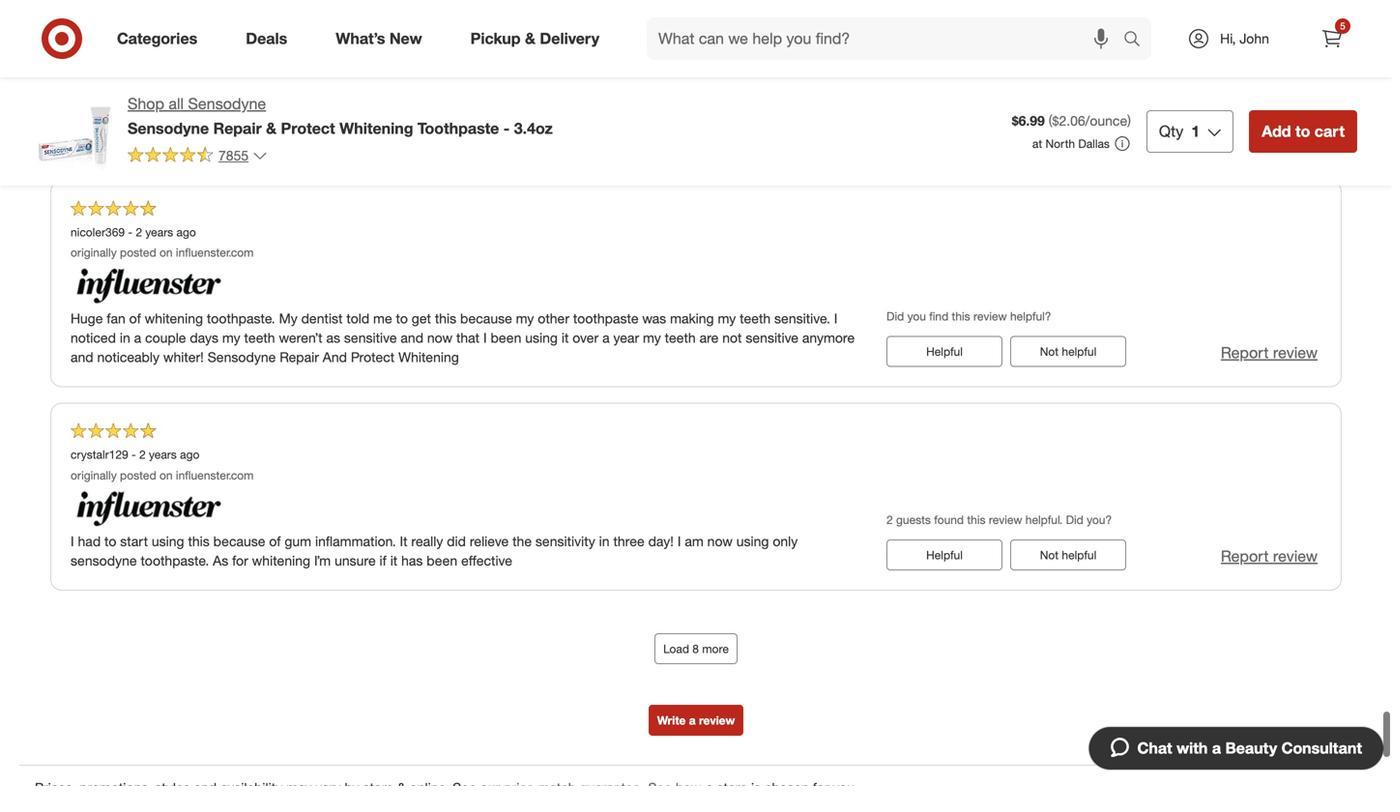 Task type: vqa. For each thing, say whether or not it's contained in the screenshot.
get
yes



Task type: locate. For each thing, give the bounding box(es) containing it.
huge fan of whitening toothpaste. my dentist told me to get this because my other toothpaste was making my teeth sensitive. i noticed in a couple days my teeth weren't as sensitive and now that i been using it over a year my teeth are not sensitive anymore and noticeably whiter! sensodyne repair and protect whitening
[[71, 310, 855, 366]]

using up presence.
[[367, 87, 400, 104]]

3 report review button from the top
[[1221, 545, 1318, 568]]

helpful button down find at the top right of page
[[887, 336, 1003, 367]]

teeth up enamel
[[756, 87, 787, 104]]

not helpful down helpful?
[[1040, 344, 1097, 359]]

toothpaste. down start
[[141, 552, 209, 569]]

1 vertical spatial on
[[160, 245, 173, 260]]

to
[[315, 107, 327, 124], [513, 107, 525, 124], [712, 107, 724, 124], [1296, 122, 1311, 141], [396, 310, 408, 327], [104, 533, 116, 550]]

1 vertical spatial helpful
[[927, 548, 963, 562]]

0 vertical spatial influenster.com
[[176, 23, 254, 37]]

for right as
[[232, 552, 248, 569]]

this right but
[[94, 126, 116, 143]]

whitening up couple
[[145, 310, 203, 327]]

2 vertical spatial influenster.com
[[176, 468, 254, 482]]

3 helpful from the top
[[1062, 548, 1097, 562]]

2 helpful button from the top
[[887, 540, 1003, 571]]

1 vertical spatial did
[[1066, 512, 1084, 527]]

report for 2 guests found this review helpful. did you?
[[1221, 547, 1269, 566]]

using left only
[[737, 533, 769, 550]]

sensodyne up protects
[[71, 87, 139, 104]]

0 horizontal spatial because
[[213, 533, 265, 550]]

repair up 7855
[[213, 119, 262, 138]]

sensodyne inside 'sensodyne is my favorite toothpaste brand. i am using it for more than 10 years. it definitely significantly reduces teeth sensitivity and protects your teeth from caries due to fluoride presence. i prefer not to use whitening toothpaste due to the enamel damage, but this one is an exception. i just trust this brand and it never failed. love it so much!'
[[71, 87, 139, 104]]

teeth down favorite
[[181, 107, 212, 124]]

influenster.com
[[176, 23, 254, 37], [176, 245, 254, 260], [176, 468, 254, 482]]

ago right crystalr129
[[180, 447, 200, 462]]

0 horizontal spatial now
[[427, 330, 453, 346]]

2 report review button from the top
[[1221, 342, 1318, 364]]

using down other
[[525, 330, 558, 346]]

helpful down find at the top right of page
[[927, 344, 963, 359]]

2 helpful from the top
[[1062, 344, 1097, 359]]

1 vertical spatial toothpaste.
[[141, 552, 209, 569]]

1 vertical spatial report review button
[[1221, 342, 1318, 364]]

a right write
[[689, 713, 696, 728]]

2 left guests
[[887, 512, 893, 527]]

chat
[[1138, 739, 1173, 758]]

toothpaste up the caries
[[226, 87, 292, 104]]

sensitivity left three
[[536, 533, 596, 550]]

write
[[657, 713, 686, 728]]

more right 8
[[702, 642, 729, 656]]

sensodyne
[[71, 552, 137, 569]]

years right crystalr129
[[149, 447, 177, 462]]

1 horizontal spatial whitening
[[252, 552, 311, 569]]

2 vertical spatial not helpful button
[[1011, 540, 1127, 571]]

1 helpful button from the top
[[887, 336, 1003, 367]]

3 not from the top
[[1040, 548, 1059, 562]]

sensodyne down days
[[208, 349, 276, 366]]

2 not helpful from the top
[[1040, 344, 1097, 359]]

much!
[[549, 126, 586, 143]]

1 vertical spatial because
[[213, 533, 265, 550]]

because up as
[[213, 533, 265, 550]]

1 vertical spatial for
[[232, 552, 248, 569]]

1 vertical spatial years
[[149, 447, 177, 462]]

using inside 'sensodyne is my favorite toothpaste brand. i am using it for more than 10 years. it definitely significantly reduces teeth sensitivity and protects your teeth from caries due to fluoride presence. i prefer not to use whitening toothpaste due to the enamel damage, but this one is an exception. i just trust this brand and it never failed. love it so much!'
[[367, 87, 400, 104]]

2 vertical spatial -
[[132, 447, 136, 462]]

sensitive down the "sensitive."
[[746, 330, 799, 346]]

get
[[412, 310, 431, 327]]

other
[[538, 310, 570, 327]]

1 vertical spatial not helpful
[[1040, 344, 1097, 359]]

originally posted on influenster.com for start
[[71, 468, 254, 482]]

3 originally from the top
[[71, 468, 117, 482]]

0 vertical spatial whitening
[[340, 119, 413, 138]]

the inside i had to start using this because of gum inflammation. it really did relieve the sensitivity in three day! i am now using only sensodyne toothpaste. as for whitening i'm unsure if it has been effective
[[513, 533, 532, 550]]

i left prefer
[[443, 107, 446, 124]]

0 horizontal spatial repair
[[213, 119, 262, 138]]

i'm
[[314, 552, 331, 569]]

3 report review from the top
[[1221, 547, 1318, 566]]

because up that
[[460, 310, 512, 327]]

it
[[558, 87, 566, 104], [400, 533, 408, 550]]

found
[[935, 512, 964, 527]]

1 vertical spatial of
[[269, 533, 281, 550]]

write a review
[[657, 713, 735, 728]]

did
[[887, 309, 905, 324], [1066, 512, 1084, 527]]

originally down nicoler369
[[71, 245, 117, 260]]

2 report from the top
[[1221, 344, 1269, 362]]

0 vertical spatial protect
[[281, 119, 335, 138]]

2 vertical spatial posted
[[120, 468, 156, 482]]

0 vertical spatial been
[[491, 330, 522, 346]]

sensitivity inside i had to start using this because of gum inflammation. it really did relieve the sensitivity in three day! i am now using only sensodyne toothpaste. as for whitening i'm unsure if it has been effective
[[536, 533, 596, 550]]

2 not helpful button from the top
[[1011, 336, 1127, 367]]

crystalr129
[[71, 447, 128, 462]]

significantly
[[628, 87, 699, 104]]

2 posted from the top
[[120, 245, 156, 260]]

toothpaste inside "huge fan of whitening toothpaste. my dentist told me to get this because my other toothpaste was making my teeth sensitive. i noticed in a couple days my teeth weren't as sensitive and now that i been using it over a year my teeth are not sensitive anymore and noticeably whiter! sensodyne repair and protect whitening"
[[573, 310, 639, 327]]

categories link
[[101, 17, 222, 60]]

1 vertical spatial been
[[427, 552, 458, 569]]

originally posted on influenster.com down crystalr129 - 2 years ago
[[71, 468, 254, 482]]

using
[[367, 87, 400, 104], [525, 330, 558, 346], [152, 533, 184, 550], [737, 533, 769, 550]]

0 horizontal spatial for
[[232, 552, 248, 569]]

my
[[156, 87, 174, 104], [516, 310, 534, 327], [718, 310, 736, 327], [222, 330, 240, 346], [643, 330, 661, 346]]

was
[[643, 310, 667, 327]]

2 vertical spatial whitening
[[252, 552, 311, 569]]

years for whitening
[[145, 225, 173, 239]]

it left over
[[562, 330, 569, 346]]

relieve
[[470, 533, 509, 550]]

1 horizontal spatial repair
[[280, 349, 319, 366]]

1 horizontal spatial in
[[599, 533, 610, 550]]

3 originally posted on influenster.com from the top
[[71, 468, 254, 482]]

influenster.com down crystalr129 - 2 years ago
[[176, 468, 254, 482]]

originally down crystalr129
[[71, 468, 117, 482]]

whiter!
[[163, 349, 204, 366]]

- for because
[[132, 447, 136, 462]]

0 horizontal spatial of
[[129, 310, 141, 327]]

teeth
[[756, 87, 787, 104], [181, 107, 212, 124], [740, 310, 771, 327], [244, 330, 275, 346], [665, 330, 696, 346]]

1 horizontal spatial &
[[525, 29, 536, 48]]

new
[[390, 29, 422, 48]]

report review button for did you find this review helpful?
[[1221, 342, 1318, 364]]

sensitivity inside 'sensodyne is my favorite toothpaste brand. i am using it for more than 10 years. it definitely significantly reduces teeth sensitivity and protects your teeth from caries due to fluoride presence. i prefer not to use whitening toothpaste due to the enamel damage, but this one is an exception. i just trust this brand and it never failed. love it so much!'
[[790, 87, 850, 104]]

is
[[143, 87, 152, 104], [146, 126, 156, 143]]

1 helpful from the top
[[1062, 122, 1097, 136]]

originally posted on influenster.com up all
[[71, 23, 254, 37]]

due down reduces
[[686, 107, 709, 124]]

this right start
[[188, 533, 210, 550]]

sensitive
[[344, 330, 397, 346], [746, 330, 799, 346]]

2 for start
[[139, 447, 146, 462]]

- right nicoler369
[[128, 225, 133, 239]]

helpful button
[[887, 336, 1003, 367], [887, 540, 1003, 571]]

and down presence.
[[372, 126, 395, 143]]

-
[[504, 119, 510, 138], [128, 225, 133, 239], [132, 447, 136, 462]]

in inside i had to start using this because of gum inflammation. it really did relieve the sensitivity in three day! i am now using only sensodyne toothpaste. as for whitening i'm unsure if it has been effective
[[599, 533, 610, 550]]

1 vertical spatial &
[[266, 119, 277, 138]]

3 posted from the top
[[120, 468, 156, 482]]

0 vertical spatial toothpaste.
[[207, 310, 275, 327]]

north
[[1046, 136, 1076, 151]]

1 vertical spatial report
[[1221, 344, 1269, 362]]

2 originally posted on influenster.com from the top
[[71, 245, 254, 260]]

it down presence.
[[399, 126, 406, 143]]

2 report review from the top
[[1221, 344, 1318, 362]]

toothpaste. up days
[[207, 310, 275, 327]]

toothpaste.
[[207, 310, 275, 327], [141, 552, 209, 569]]

been
[[491, 330, 522, 346], [427, 552, 458, 569]]

repair inside shop all sensodyne sensodyne repair & protect whitening toothpaste - 3.4oz
[[213, 119, 262, 138]]

report review button for 2 guests found this review helpful. did you?
[[1221, 545, 1318, 568]]

0 horizontal spatial am
[[345, 87, 364, 104]]

this right get
[[435, 310, 457, 327]]

influenster.com down nicoler369 - 2 years ago
[[176, 245, 254, 260]]

toothpaste down significantly
[[616, 107, 682, 124]]

is left an
[[146, 126, 156, 143]]

1 vertical spatial it
[[400, 533, 408, 550]]

not helpful button
[[1011, 114, 1127, 145], [1011, 336, 1127, 367], [1011, 540, 1127, 571]]

helpful
[[1062, 122, 1097, 136], [1062, 344, 1097, 359], [1062, 548, 1097, 562]]

sensitivity
[[790, 87, 850, 104], [536, 533, 596, 550]]

2 vertical spatial report review
[[1221, 547, 1318, 566]]

a inside "chat with a beauty consultant" button
[[1213, 739, 1222, 758]]

it inside "huge fan of whitening toothpaste. my dentist told me to get this because my other toothpaste was making my teeth sensitive. i noticed in a couple days my teeth weren't as sensitive and now that i been using it over a year my teeth are not sensitive anymore and noticeably whiter! sensodyne repair and protect whitening"
[[562, 330, 569, 346]]

originally for fan
[[71, 245, 117, 260]]

1 vertical spatial influenster.com
[[176, 245, 254, 260]]

0 horizontal spatial sensitive
[[344, 330, 397, 346]]

2 vertical spatial report
[[1221, 547, 1269, 566]]

use
[[529, 107, 551, 124]]

0 vertical spatial years
[[145, 225, 173, 239]]

more up prefer
[[435, 87, 466, 104]]

1 horizontal spatial of
[[269, 533, 281, 550]]

ago down the "7855" link
[[177, 225, 196, 239]]

1 vertical spatial protect
[[351, 349, 395, 366]]

been right that
[[491, 330, 522, 346]]

1 report from the top
[[1221, 121, 1269, 140]]

$6.99 ( $2.06 /ounce )
[[1012, 112, 1132, 129]]

/ounce
[[1086, 112, 1128, 129]]

this inside "huge fan of whitening toothpaste. my dentist told me to get this because my other toothpaste was making my teeth sensitive. i noticed in a couple days my teeth weren't as sensitive and now that i been using it over a year my teeth are not sensitive anymore and noticeably whiter! sensodyne repair and protect whitening"
[[435, 310, 457, 327]]

now inside "huge fan of whitening toothpaste. my dentist told me to get this because my other toothpaste was making my teeth sensitive. i noticed in a couple days my teeth weren't as sensitive and now that i been using it over a year my teeth are not sensitive anymore and noticeably whiter! sensodyne repair and protect whitening"
[[427, 330, 453, 346]]

over
[[573, 330, 599, 346]]

on up all
[[160, 23, 173, 37]]

0 vertical spatial report
[[1221, 121, 1269, 140]]

1 horizontal spatial because
[[460, 310, 512, 327]]

i left had
[[71, 533, 74, 550]]

0 vertical spatial report review
[[1221, 121, 1318, 140]]

0 horizontal spatial more
[[435, 87, 466, 104]]

7855
[[219, 147, 249, 164]]

0 vertical spatial not
[[1040, 122, 1059, 136]]

0 vertical spatial originally
[[71, 23, 117, 37]]

for up presence.
[[415, 87, 431, 104]]

toothpaste up over
[[573, 310, 639, 327]]

1 vertical spatial whitening
[[399, 349, 459, 366]]

1 on from the top
[[160, 23, 173, 37]]

0 vertical spatial because
[[460, 310, 512, 327]]

year
[[614, 330, 639, 346]]

1 vertical spatial not
[[1040, 344, 1059, 359]]

inflammation.
[[315, 533, 396, 550]]

0 vertical spatial report review button
[[1221, 119, 1318, 141]]

not helpful button for helpful?
[[1011, 336, 1127, 367]]

1 due from the left
[[288, 107, 311, 124]]

2 horizontal spatial whitening
[[554, 107, 613, 124]]

not helpful down helpful.
[[1040, 548, 1097, 562]]

whitening down gum
[[252, 552, 311, 569]]

review
[[1274, 121, 1318, 140], [974, 309, 1007, 324], [1274, 344, 1318, 362], [989, 512, 1023, 527], [1274, 547, 1318, 566], [699, 713, 735, 728]]

3 not helpful button from the top
[[1011, 540, 1127, 571]]

2 vertical spatial helpful
[[1062, 548, 1097, 562]]

it right 'if'
[[390, 552, 398, 569]]

1 vertical spatial am
[[685, 533, 704, 550]]

sensitivity up damage,
[[790, 87, 850, 104]]

report review button
[[1221, 119, 1318, 141], [1221, 342, 1318, 364], [1221, 545, 1318, 568]]

john
[[1240, 30, 1270, 47]]

of inside i had to start using this because of gum inflammation. it really did relieve the sensitivity in three day! i am now using only sensodyne toothpaste. as for whitening i'm unsure if it has been effective
[[269, 533, 281, 550]]

2 influenster.com from the top
[[176, 245, 254, 260]]

now right day!
[[708, 533, 733, 550]]

not helpful button for helpful.
[[1011, 540, 1127, 571]]

has
[[401, 552, 423, 569]]

not up love
[[490, 107, 509, 124]]

influenster.com up favorite
[[176, 23, 254, 37]]

0 vertical spatial helpful button
[[887, 336, 1003, 367]]

0 vertical spatial posted
[[120, 23, 156, 37]]

1
[[1192, 122, 1200, 141]]

am
[[345, 87, 364, 104], [685, 533, 704, 550]]

1 not helpful from the top
[[1040, 122, 1097, 136]]

1 vertical spatial 2
[[139, 447, 146, 462]]

and down get
[[401, 330, 424, 346]]

ago
[[177, 225, 196, 239], [180, 447, 200, 462]]

as
[[326, 330, 340, 346]]

whitening inside "huge fan of whitening toothpaste. my dentist told me to get this because my other toothpaste was making my teeth sensitive. i noticed in a couple days my teeth weren't as sensitive and now that i been using it over a year my teeth are not sensitive anymore and noticeably whiter! sensodyne repair and protect whitening"
[[145, 310, 203, 327]]

1 vertical spatial originally posted on influenster.com
[[71, 245, 254, 260]]

0 vertical spatial in
[[120, 330, 130, 346]]

in up noticeably at left top
[[120, 330, 130, 346]]

i up 'fluoride'
[[338, 87, 341, 104]]

1 vertical spatial not helpful button
[[1011, 336, 1127, 367]]

the down reduces
[[728, 107, 747, 124]]

0 vertical spatial -
[[504, 119, 510, 138]]

1 vertical spatial helpful
[[1062, 344, 1097, 359]]

had
[[78, 533, 101, 550]]

helpful button for find
[[887, 336, 1003, 367]]

0 vertical spatial am
[[345, 87, 364, 104]]

years
[[145, 225, 173, 239], [149, 447, 177, 462]]

0 horizontal spatial the
[[513, 533, 532, 550]]

influenster.com for toothpaste.
[[176, 245, 254, 260]]

3 influenster.com from the top
[[176, 468, 254, 482]]

0 vertical spatial whitening
[[554, 107, 613, 124]]

0 horizontal spatial in
[[120, 330, 130, 346]]

whitening inside 'sensodyne is my favorite toothpaste brand. i am using it for more than 10 years. it definitely significantly reduces teeth sensitivity and protects your teeth from caries due to fluoride presence. i prefer not to use whitening toothpaste due to the enamel damage, but this one is an exception. i just trust this brand and it never failed. love it so much!'
[[554, 107, 613, 124]]

1 horizontal spatial for
[[415, 87, 431, 104]]

not inside 'sensodyne is my favorite toothpaste brand. i am using it for more than 10 years. it definitely significantly reduces teeth sensitivity and protects your teeth from caries due to fluoride presence. i prefer not to use whitening toothpaste due to the enamel damage, but this one is an exception. i just trust this brand and it never failed. love it so much!'
[[490, 107, 509, 124]]

to right add
[[1296, 122, 1311, 141]]

& right pickup
[[525, 29, 536, 48]]

helpful button down found
[[887, 540, 1003, 571]]

1 vertical spatial -
[[128, 225, 133, 239]]

a inside write a review button
[[689, 713, 696, 728]]

not down helpful.
[[1040, 548, 1059, 562]]

0 horizontal spatial sensitivity
[[536, 533, 596, 550]]

1 posted from the top
[[120, 23, 156, 37]]

not helpful up at north dallas
[[1040, 122, 1097, 136]]

years for start
[[149, 447, 177, 462]]

2 on from the top
[[160, 245, 173, 260]]

repair down weren't
[[280, 349, 319, 366]]

whitening inside i had to start using this because of gum inflammation. it really did relieve the sensitivity in three day! i am now using only sensodyne toothpaste. as for whitening i'm unsure if it has been effective
[[252, 552, 311, 569]]

2 vertical spatial not helpful
[[1040, 548, 1097, 562]]

$2.06
[[1053, 112, 1086, 129]]

to up sensodyne
[[104, 533, 116, 550]]

posted down crystalr129 - 2 years ago
[[120, 468, 156, 482]]

years.
[[519, 87, 554, 104]]

0 vertical spatial 2
[[136, 225, 142, 239]]

did left the you
[[887, 309, 905, 324]]

1 vertical spatial not
[[723, 330, 742, 346]]

posted for whitening
[[120, 245, 156, 260]]

it right years.
[[558, 87, 566, 104]]

0 vertical spatial toothpaste
[[226, 87, 292, 104]]

on down crystalr129 - 2 years ago
[[160, 468, 173, 482]]

cart
[[1315, 122, 1345, 141]]

of right fan
[[129, 310, 141, 327]]

fan
[[107, 310, 125, 327]]

posted down nicoler369 - 2 years ago
[[120, 245, 156, 260]]

0 vertical spatial the
[[728, 107, 747, 124]]

my down was
[[643, 330, 661, 346]]

0 horizontal spatial did
[[887, 309, 905, 324]]

on for start
[[160, 468, 173, 482]]

1 vertical spatial report review
[[1221, 344, 1318, 362]]

not down helpful?
[[1040, 344, 1059, 359]]

0 vertical spatial sensitivity
[[790, 87, 850, 104]]

- for dentist
[[128, 225, 133, 239]]

1 not from the top
[[1040, 122, 1059, 136]]

0 vertical spatial more
[[435, 87, 466, 104]]

0 horizontal spatial due
[[288, 107, 311, 124]]

3 not helpful from the top
[[1040, 548, 1097, 562]]

report review
[[1221, 121, 1318, 140], [1221, 344, 1318, 362], [1221, 547, 1318, 566]]

and down noticed
[[71, 349, 93, 366]]

posted up shop
[[120, 23, 156, 37]]

2 vertical spatial toothpaste
[[573, 310, 639, 327]]

0 vertical spatial ago
[[177, 225, 196, 239]]

1 vertical spatial helpful button
[[887, 540, 1003, 571]]

not
[[490, 107, 509, 124], [723, 330, 742, 346]]

for inside i had to start using this because of gum inflammation. it really did relieve the sensitivity in three day! i am now using only sensodyne toothpaste. as for whitening i'm unsure if it has been effective
[[232, 552, 248, 569]]

1 originally posted on influenster.com from the top
[[71, 23, 254, 37]]

more inside 'sensodyne is my favorite toothpaste brand. i am using it for more than 10 years. it definitely significantly reduces teeth sensitivity and protects your teeth from caries due to fluoride presence. i prefer not to use whitening toothpaste due to the enamel damage, but this one is an exception. i just trust this brand and it never failed. love it so much!'
[[435, 87, 466, 104]]

helpful down found
[[927, 548, 963, 562]]

3 on from the top
[[160, 468, 173, 482]]

whitening
[[554, 107, 613, 124], [145, 310, 203, 327], [252, 552, 311, 569]]

8
[[693, 642, 699, 656]]

1 vertical spatial posted
[[120, 245, 156, 260]]

of
[[129, 310, 141, 327], [269, 533, 281, 550]]

sensodyne
[[71, 87, 139, 104], [188, 94, 266, 113], [128, 119, 209, 138], [208, 349, 276, 366]]

more
[[435, 87, 466, 104], [702, 642, 729, 656]]

sensodyne inside "huge fan of whitening toothpaste. my dentist told me to get this because my other toothpaste was making my teeth sensitive. i noticed in a couple days my teeth weren't as sensitive and now that i been using it over a year my teeth are not sensitive anymore and noticeably whiter! sensodyne repair and protect whitening"
[[208, 349, 276, 366]]

2 vertical spatial report review button
[[1221, 545, 1318, 568]]

2 not from the top
[[1040, 344, 1059, 359]]

1 vertical spatial the
[[513, 533, 532, 550]]

1 not helpful button from the top
[[1011, 114, 1127, 145]]

repair inside "huge fan of whitening toothpaste. my dentist told me to get this because my other toothpaste was making my teeth sensitive. i noticed in a couple days my teeth weren't as sensitive and now that i been using it over a year my teeth are not sensitive anymore and noticeably whiter! sensodyne repair and protect whitening"
[[280, 349, 319, 366]]

0 vertical spatial helpful
[[927, 344, 963, 359]]

1 horizontal spatial protect
[[351, 349, 395, 366]]

1 vertical spatial sensitivity
[[536, 533, 596, 550]]

originally down clarity
[[71, 23, 117, 37]]

1 vertical spatial repair
[[280, 349, 319, 366]]

consultant
[[1282, 739, 1363, 758]]

now down get
[[427, 330, 453, 346]]

been down did
[[427, 552, 458, 569]]

0 vertical spatial not
[[490, 107, 509, 124]]

influenster.com for using
[[176, 468, 254, 482]]

0 vertical spatial of
[[129, 310, 141, 327]]

it inside i had to start using this because of gum inflammation. it really did relieve the sensitivity in three day! i am now using only sensodyne toothpaste. as for whitening i'm unsure if it has been effective
[[400, 533, 408, 550]]

originally posted on influenster.com down nicoler369 - 2 years ago
[[71, 245, 254, 260]]

in inside "huge fan of whitening toothpaste. my dentist told me to get this because my other toothpaste was making my teeth sensitive. i noticed in a couple days my teeth weren't as sensitive and now that i been using it over a year my teeth are not sensitive anymore and noticeably whiter! sensodyne repair and protect whitening"
[[120, 330, 130, 346]]

1 horizontal spatial am
[[685, 533, 704, 550]]

image of sensodyne repair & protect whitening toothpaste - 3.4oz image
[[35, 93, 112, 170]]

whitening
[[340, 119, 413, 138], [399, 349, 459, 366]]

1 vertical spatial now
[[708, 533, 733, 550]]

3 report from the top
[[1221, 547, 1269, 566]]

add
[[1262, 122, 1292, 141]]

to right me
[[396, 310, 408, 327]]

7855 link
[[128, 146, 268, 168]]

1 vertical spatial ago
[[180, 447, 200, 462]]

originally for had
[[71, 468, 117, 482]]

2 originally from the top
[[71, 245, 117, 260]]

dallas
[[1079, 136, 1110, 151]]

1 influenster.com from the top
[[176, 23, 254, 37]]

2 helpful from the top
[[927, 548, 963, 562]]

you
[[908, 309, 926, 324]]

is up your
[[143, 87, 152, 104]]

0 vertical spatial on
[[160, 23, 173, 37]]

my up your
[[156, 87, 174, 104]]

now inside i had to start using this because of gum inflammation. it really did relieve the sensitivity in three day! i am now using only sensodyne toothpaste. as for whitening i'm unsure if it has been effective
[[708, 533, 733, 550]]

1 helpful from the top
[[927, 344, 963, 359]]

0 vertical spatial now
[[427, 330, 453, 346]]



Task type: describe. For each thing, give the bounding box(es) containing it.
- inside shop all sensodyne sensodyne repair & protect whitening toothpaste - 3.4oz
[[504, 119, 510, 138]]

1 originally from the top
[[71, 23, 117, 37]]

brand.
[[296, 87, 334, 104]]

add to cart
[[1262, 122, 1345, 141]]

gum
[[285, 533, 312, 550]]

to down reduces
[[712, 107, 724, 124]]

pickup & delivery link
[[454, 17, 624, 60]]

toothpaste
[[418, 119, 499, 138]]

0 vertical spatial is
[[143, 87, 152, 104]]

only
[[773, 533, 798, 550]]

teeth left the "sensitive."
[[740, 310, 771, 327]]

crystalr129 - 2 years ago
[[71, 447, 200, 462]]

making
[[670, 310, 714, 327]]

told
[[347, 310, 370, 327]]

it inside i had to start using this because of gum inflammation. it really did relieve the sensitivity in three day! i am now using only sensodyne toothpaste. as for whitening i'm unsure if it has been effective
[[390, 552, 398, 569]]

you?
[[1087, 512, 1112, 527]]

days
[[190, 330, 219, 346]]

it up presence.
[[404, 87, 411, 104]]

been inside i had to start using this because of gum inflammation. it really did relieve the sensitivity in three day! i am now using only sensodyne toothpaste. as for whitening i'm unsure if it has been effective
[[427, 552, 458, 569]]

as
[[213, 552, 228, 569]]

whitening inside "huge fan of whitening toothpaste. my dentist told me to get this because my other toothpaste was making my teeth sensitive. i noticed in a couple days my teeth weren't as sensitive and now that i been using it over a year my teeth are not sensitive anymore and noticeably whiter! sensodyne repair and protect whitening"
[[399, 349, 459, 366]]

what's new
[[336, 29, 422, 48]]

definitely
[[570, 87, 624, 104]]

0 vertical spatial &
[[525, 29, 536, 48]]

it inside 'sensodyne is my favorite toothpaste brand. i am using it for more than 10 years. it definitely significantly reduces teeth sensitivity and protects your teeth from caries due to fluoride presence. i prefer not to use whitening toothpaste due to the enamel damage, but this one is an exception. i just trust this brand and it never failed. love it so much!'
[[558, 87, 566, 104]]

unsure
[[335, 552, 376, 569]]

posted for start
[[120, 468, 156, 482]]

find
[[930, 309, 949, 324]]

but
[[71, 126, 90, 143]]

am inside 'sensodyne is my favorite toothpaste brand. i am using it for more than 10 years. it definitely significantly reduces teeth sensitivity and protects your teeth from caries due to fluoride presence. i prefer not to use whitening toothpaste due to the enamel damage, but this one is an exception. i just trust this brand and it never failed. love it so much!'
[[345, 87, 364, 104]]

dentist
[[301, 310, 343, 327]]

it left so
[[519, 126, 527, 143]]

not for helpful?
[[1040, 344, 1059, 359]]

qty
[[1160, 122, 1184, 141]]

clarity
[[71, 2, 102, 17]]

my inside 'sensodyne is my favorite toothpaste brand. i am using it for more than 10 years. it definitely significantly reduces teeth sensitivity and protects your teeth from caries due to fluoride presence. i prefer not to use whitening toothpaste due to the enamel damage, but this one is an exception. i just trust this brand and it never failed. love it so much!'
[[156, 87, 174, 104]]

toothpaste. inside i had to start using this because of gum inflammation. it really did relieve the sensitivity in three day! i am now using only sensodyne toothpaste. as for whitening i'm unsure if it has been effective
[[141, 552, 209, 569]]

helpful.
[[1026, 512, 1063, 527]]

this right found
[[968, 512, 986, 527]]

hi, john
[[1221, 30, 1270, 47]]

deals link
[[229, 17, 312, 60]]

& inside shop all sensodyne sensodyne repair & protect whitening toothpaste - 3.4oz
[[266, 119, 277, 138]]

pickup & delivery
[[471, 29, 600, 48]]

2 due from the left
[[686, 107, 709, 124]]

2 guests found this review helpful. did you?
[[887, 512, 1112, 527]]

an
[[160, 126, 174, 143]]

what's new link
[[319, 17, 446, 60]]

originally posted on influenster.com for whitening
[[71, 245, 254, 260]]

helpful for helpful?
[[1062, 344, 1097, 359]]

protect inside shop all sensodyne sensodyne repair & protect whitening toothpaste - 3.4oz
[[281, 119, 335, 138]]

on for whitening
[[160, 245, 173, 260]]

not inside "huge fan of whitening toothpaste. my dentist told me to get this because my other toothpaste was making my teeth sensitive. i noticed in a couple days my teeth weren't as sensitive and now that i been using it over a year my teeth are not sensitive anymore and noticeably whiter! sensodyne repair and protect whitening"
[[723, 330, 742, 346]]

sensodyne up exception.
[[188, 94, 266, 113]]

caries
[[248, 107, 284, 124]]

guests
[[897, 512, 931, 527]]

exception.
[[178, 126, 240, 143]]

not helpful for helpful?
[[1040, 344, 1097, 359]]

effective
[[461, 552, 513, 569]]

so
[[530, 126, 545, 143]]

from
[[216, 107, 244, 124]]

2 vertical spatial 2
[[887, 512, 893, 527]]

chat with a beauty consultant
[[1138, 739, 1363, 758]]

helpful button for found
[[887, 540, 1003, 571]]

i up "anymore"
[[834, 310, 838, 327]]

0 vertical spatial did
[[887, 309, 905, 324]]

helpful for find
[[927, 344, 963, 359]]

sensodyne down all
[[128, 119, 209, 138]]

1 report review button from the top
[[1221, 119, 1318, 141]]

not helpful for helpful.
[[1040, 548, 1097, 562]]

because inside i had to start using this because of gum inflammation. it really did relieve the sensitivity in three day! i am now using only sensodyne toothpaste. as for whitening i'm unsure if it has been effective
[[213, 533, 265, 550]]

enamel
[[751, 107, 795, 124]]

trust
[[277, 126, 304, 143]]

i right day!
[[678, 533, 681, 550]]

and
[[323, 349, 347, 366]]

load
[[664, 642, 690, 656]]

teeth down making
[[665, 330, 696, 346]]

1 horizontal spatial did
[[1066, 512, 1084, 527]]

been inside "huge fan of whitening toothpaste. my dentist told me to get this because my other toothpaste was making my teeth sensitive. i noticed in a couple days my teeth weren't as sensitive and now that i been using it over a year my teeth are not sensitive anymore and noticeably whiter! sensodyne repair and protect whitening"
[[491, 330, 522, 346]]

to down brand.
[[315, 107, 327, 124]]

load 8 more
[[664, 642, 729, 656]]

one
[[120, 126, 142, 143]]

categories
[[117, 29, 198, 48]]

to inside button
[[1296, 122, 1311, 141]]

at
[[1033, 136, 1043, 151]]

this right find at the top right of page
[[952, 309, 971, 324]]

day!
[[649, 533, 674, 550]]

ago for using
[[180, 447, 200, 462]]

helpful?
[[1011, 309, 1052, 324]]

helpful for helpful.
[[1062, 548, 1097, 562]]

(
[[1049, 112, 1053, 129]]

not for helpful.
[[1040, 548, 1059, 562]]

huge
[[71, 310, 103, 327]]

noticeably
[[97, 349, 160, 366]]

this right trust
[[308, 126, 330, 143]]

shop all sensodyne sensodyne repair & protect whitening toothpaste - 3.4oz
[[128, 94, 553, 138]]

prefer
[[450, 107, 486, 124]]

using inside "huge fan of whitening toothpaste. my dentist told me to get this because my other toothpaste was making my teeth sensitive. i noticed in a couple days my teeth weren't as sensitive and now that i been using it over a year my teeth are not sensitive anymore and noticeably whiter! sensodyne repair and protect whitening"
[[525, 330, 558, 346]]

my left other
[[516, 310, 534, 327]]

protects
[[97, 107, 147, 124]]

i left just
[[244, 126, 248, 143]]

really
[[411, 533, 443, 550]]

search
[[1115, 31, 1162, 50]]

brand
[[333, 126, 369, 143]]

all
[[169, 94, 184, 113]]

report review for did you find this review helpful?
[[1221, 344, 1318, 362]]

my right days
[[222, 330, 240, 346]]

using right start
[[152, 533, 184, 550]]

ago for toothpaste.
[[177, 225, 196, 239]]

at north dallas
[[1033, 136, 1110, 151]]

sensitive.
[[775, 310, 831, 327]]

1 report review from the top
[[1221, 121, 1318, 140]]

that
[[456, 330, 480, 346]]

2 sensitive from the left
[[746, 330, 799, 346]]

i right that
[[484, 330, 487, 346]]

to inside i had to start using this because of gum inflammation. it really did relieve the sensitivity in three day! i am now using only sensodyne toothpaste. as for whitening i'm unsure if it has been effective
[[104, 533, 116, 550]]

teeth left weren't
[[244, 330, 275, 346]]

1 vertical spatial more
[[702, 642, 729, 656]]

to inside "huge fan of whitening toothpaste. my dentist told me to get this because my other toothpaste was making my teeth sensitive. i noticed in a couple days my teeth weren't as sensitive and now that i been using it over a year my teeth are not sensitive anymore and noticeably whiter! sensodyne repair and protect whitening"
[[396, 310, 408, 327]]

because inside "huge fan of whitening toothpaste. my dentist told me to get this because my other toothpaste was making my teeth sensitive. i noticed in a couple days my teeth weren't as sensitive and now that i been using it over a year my teeth are not sensitive anymore and noticeably whiter! sensodyne repair and protect whitening"
[[460, 310, 512, 327]]

damage,
[[799, 107, 852, 124]]

helpful for found
[[927, 548, 963, 562]]

and up but
[[71, 107, 93, 124]]

qty 1
[[1160, 122, 1200, 141]]

favorite
[[178, 87, 223, 104]]

10
[[500, 87, 515, 104]]

to left "use"
[[513, 107, 525, 124]]

report for did you find this review helpful?
[[1221, 344, 1269, 362]]

2 for whitening
[[136, 225, 142, 239]]

search button
[[1115, 17, 1162, 64]]

a up noticeably at left top
[[134, 330, 141, 346]]

pickup
[[471, 29, 521, 48]]

5
[[1341, 20, 1346, 32]]

whitening inside shop all sensodyne sensodyne repair & protect whitening toothpaste - 3.4oz
[[340, 119, 413, 138]]

toothpaste. inside "huge fan of whitening toothpaste. my dentist told me to get this because my other toothpaste was making my teeth sensitive. i noticed in a couple days my teeth weren't as sensitive and now that i been using it over a year my teeth are not sensitive anymore and noticeably whiter! sensodyne repair and protect whitening"
[[207, 310, 275, 327]]

protect inside "huge fan of whitening toothpaste. my dentist told me to get this because my other toothpaste was making my teeth sensitive. i noticed in a couple days my teeth weren't as sensitive and now that i been using it over a year my teeth are not sensitive anymore and noticeably whiter! sensodyne repair and protect whitening"
[[351, 349, 395, 366]]

fluoride
[[330, 107, 376, 124]]

i had to start using this because of gum inflammation. it really did relieve the sensitivity in three day! i am now using only sensodyne toothpaste. as for whitening i'm unsure if it has been effective
[[71, 533, 798, 569]]

reduces
[[703, 87, 752, 104]]

nicoler369
[[71, 225, 125, 239]]

am inside i had to start using this because of gum inflammation. it really did relieve the sensitivity in three day! i am now using only sensodyne toothpaste. as for whitening i'm unsure if it has been effective
[[685, 533, 704, 550]]

a left year
[[603, 330, 610, 346]]

three
[[614, 533, 645, 550]]

nicoler369 - 2 years ago
[[71, 225, 196, 239]]

what's
[[336, 29, 385, 48]]

What can we help you find? suggestions appear below search field
[[647, 17, 1129, 60]]

beauty
[[1226, 739, 1278, 758]]

)
[[1128, 112, 1132, 129]]

the inside 'sensodyne is my favorite toothpaste brand. i am using it for more than 10 years. it definitely significantly reduces teeth sensitivity and protects your teeth from caries due to fluoride presence. i prefer not to use whitening toothpaste due to the enamel damage, but this one is an exception. i just trust this brand and it never failed. love it so much!'
[[728, 107, 747, 124]]

failed.
[[447, 126, 483, 143]]

for inside 'sensodyne is my favorite toothpaste brand. i am using it for more than 10 years. it definitely significantly reduces teeth sensitivity and protects your teeth from caries due to fluoride presence. i prefer not to use whitening toothpaste due to the enamel damage, but this one is an exception. i just trust this brand and it never failed. love it so much!'
[[415, 87, 431, 104]]

1 vertical spatial is
[[146, 126, 156, 143]]

report review for 2 guests found this review helpful. did you?
[[1221, 547, 1318, 566]]

my up 'are'
[[718, 310, 736, 327]]

start
[[120, 533, 148, 550]]

1 sensitive from the left
[[344, 330, 397, 346]]

review inside button
[[699, 713, 735, 728]]

anymore
[[803, 330, 855, 346]]

did you find this review helpful?
[[887, 309, 1052, 324]]

never
[[410, 126, 443, 143]]

of inside "huge fan of whitening toothpaste. my dentist told me to get this because my other toothpaste was making my teeth sensitive. i noticed in a couple days my teeth weren't as sensitive and now that i been using it over a year my teeth are not sensitive anymore and noticeably whiter! sensodyne repair and protect whitening"
[[129, 310, 141, 327]]

$6.99
[[1012, 112, 1045, 129]]

write a review button
[[649, 705, 744, 736]]

than
[[470, 87, 496, 104]]

if
[[380, 552, 387, 569]]

this inside i had to start using this because of gum inflammation. it really did relieve the sensitivity in three day! i am now using only sensodyne toothpaste. as for whitening i'm unsure if it has been effective
[[188, 533, 210, 550]]

3.4oz
[[514, 119, 553, 138]]

my
[[279, 310, 298, 327]]

1 vertical spatial toothpaste
[[616, 107, 682, 124]]



